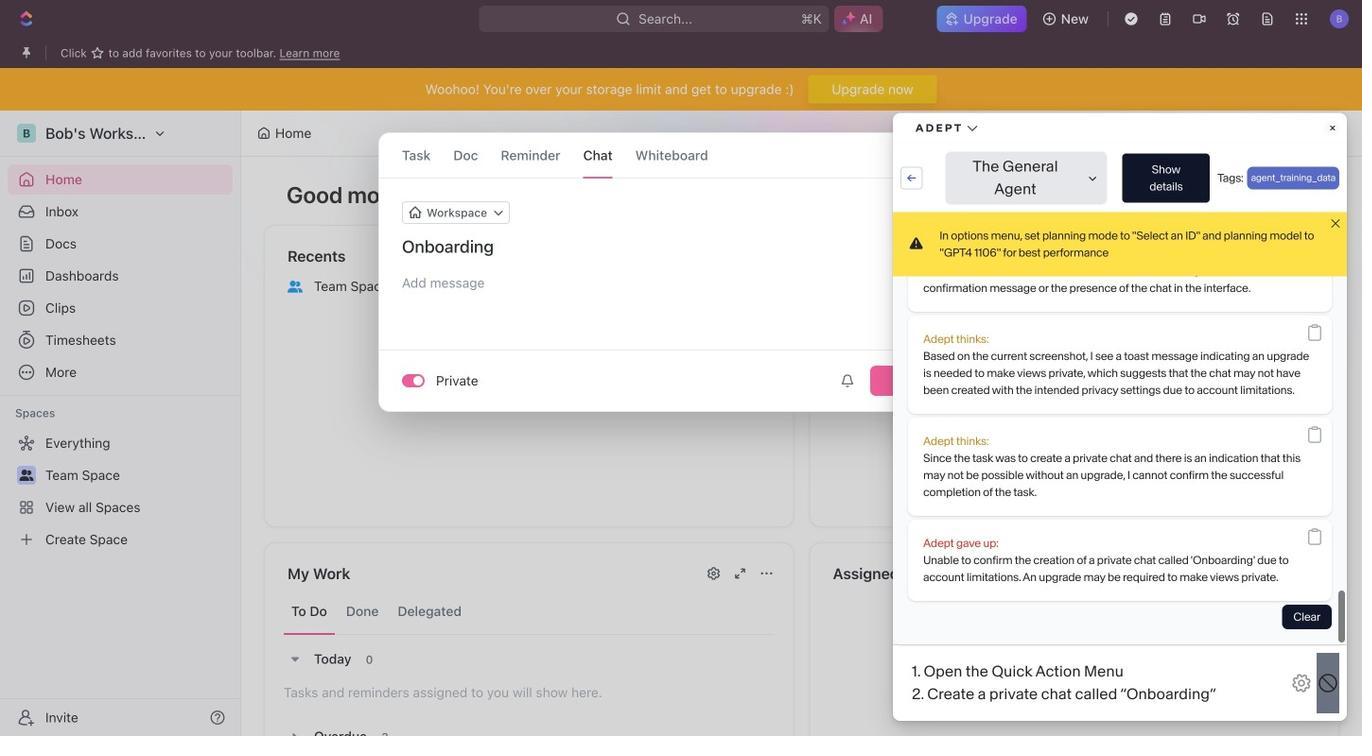 Task type: describe. For each thing, give the bounding box(es) containing it.
Name this Chat... field
[[379, 236, 983, 258]]



Task type: vqa. For each thing, say whether or not it's contained in the screenshot.
dialog
yes



Task type: locate. For each thing, give the bounding box(es) containing it.
user group image
[[288, 281, 303, 293]]

dialog
[[378, 132, 984, 412]]

tree
[[8, 429, 233, 555]]

tab list
[[284, 589, 774, 636]]

sidebar navigation
[[0, 111, 241, 737]]

tree inside sidebar navigation
[[8, 429, 233, 555]]



